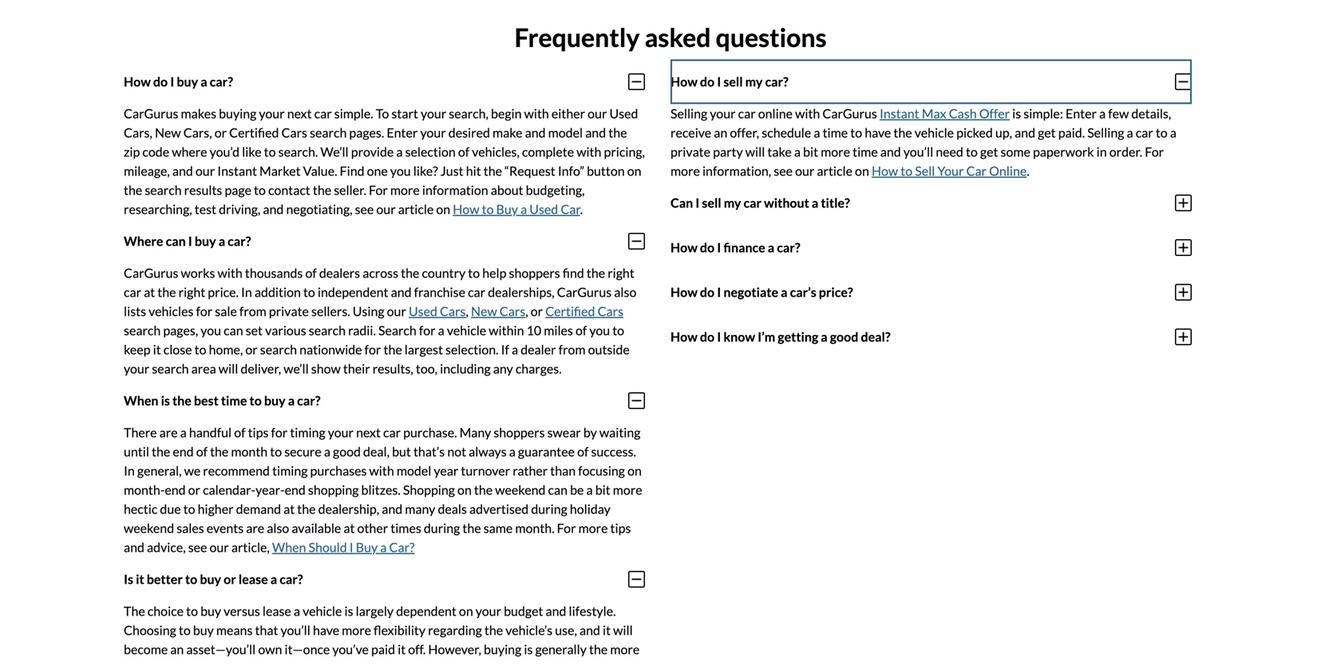 Task type: describe. For each thing, give the bounding box(es) containing it.
that's
[[413, 444, 445, 460]]

cargurus works with thousands of dealers across the country to help shoppers find the right car at the right price. in addition to independent and franchise car dealerships, cargurus also lists vehicles for sale from private sellers. using our
[[124, 265, 636, 319]]

researching,
[[124, 201, 192, 217]]

on down pricing,
[[627, 163, 641, 179]]

the inside used cars , new cars , or certified cars search pages, you can set various search radii. search for a vehicle within 10 miles of you to keep it close to home, or search nationwide for the largest selection. if a dealer from outside your search area will deliver, we'll show their results, too, including any charges.
[[384, 342, 402, 357]]

private inside cargurus works with thousands of dealers across the country to help shoppers find the right car at the right price. in addition to independent and franchise car dealerships, cargurus also lists vehicles for sale from private sellers. using our
[[269, 304, 309, 319]]

choice
[[148, 604, 184, 619]]

just
[[440, 163, 463, 179]]

we'll
[[284, 361, 309, 377]]

of inside cargurus works with thousands of dealers across the country to help shoppers find the right car at the right price. in addition to independent and franchise car dealerships, cargurus also lists vehicles for sale from private sellers. using our
[[305, 265, 317, 281]]

area
[[191, 361, 216, 377]]

car inside dropdown button
[[744, 195, 762, 211]]

with right 'begin'
[[524, 106, 549, 121]]

information
[[422, 182, 488, 198]]

1 vertical spatial time
[[853, 144, 878, 160]]

the right the generally
[[589, 642, 608, 658]]

with up schedule
[[795, 106, 820, 121]]

the down handful
[[210, 444, 229, 460]]

1 vertical spatial buy
[[356, 540, 378, 555]]

cars down franchise
[[440, 304, 466, 319]]

my inside can i sell my car without a title? dropdown button
[[724, 195, 741, 211]]

1 horizontal spatial used
[[529, 201, 558, 217]]

do for buy
[[153, 74, 168, 89]]

our right either
[[588, 106, 607, 121]]

more up can
[[671, 163, 700, 179]]

buy up 'asset—you'll'
[[193, 623, 214, 638]]

how to sell your car online .
[[872, 163, 1029, 179]]

a down selling your car online with cargurus instant max cash offer
[[814, 125, 820, 140]]

vehicles
[[149, 304, 193, 319]]

1 vertical spatial get
[[980, 144, 998, 160]]

hit
[[466, 163, 481, 179]]

on inside the choice to buy versus lease a vehicle is largely dependent on your budget and lifestyle. choosing to buy means that you'll have more flexibility regarding the vehicle's use, and it will become an asset—you'll own it—once you've paid it off. however, buying is generally the mo
[[459, 604, 473, 619]]

i for where can i buy a car?
[[188, 234, 192, 249]]

dealers
[[319, 265, 360, 281]]

from inside used cars , new cars , or certified cars search pages, you can set various search radii. search for a vehicle within 10 miles of you to keep it close to home, or search nationwide for the largest selection. if a dealer from outside your search area will deliver, we'll show their results, too, including any charges.
[[559, 342, 586, 357]]

to left sell at the top right of page
[[901, 163, 913, 179]]

year
[[434, 463, 458, 479]]

and down where
[[172, 163, 193, 179]]

to right choice
[[186, 604, 198, 619]]

more down holiday
[[578, 521, 608, 536]]

is inside dropdown button
[[161, 393, 170, 409]]

see inside there are a handful of tips for timing your next car purchase. many shoppers swear by waiting until the end of the month to secure a good deal, but that's not always a guarantee of success. in general, we recommend timing purchases with model year turnover rather than focusing on month-end or calendar-year-end shopping blitzes. shopping on the weekend can be a bit more hectic due to higher demand at the dealership, and many deals advertised during holiday weekend sales events are also available at other times during the same month. for more tips and advice, see our article,
[[188, 540, 207, 555]]

a up order. in the top of the page
[[1127, 125, 1133, 140]]

0 horizontal spatial weekend
[[124, 521, 174, 536]]

car up offer,
[[738, 106, 756, 121]]

model inside there are a handful of tips for timing your next car purchase. many shoppers swear by waiting until the end of the month to secure a good deal, but that's not always a guarantee of success. in general, we recommend timing purchases with model year turnover rather than focusing on month-end or calendar-year-end shopping blitzes. shopping on the weekend can be a bit more hectic due to higher demand at the dealership, and many deals advertised during holiday weekend sales events are also available at other times during the same month. for more tips and advice, see our article,
[[397, 463, 431, 479]]

cargurus inside 'cargurus makes buying your next car simple. to start your search, begin with either our used cars, new cars, or certified cars search pages. enter your desired make and model and the zip code where you'd like to search. we'll provide a selection of vehicles, complete with pricing, mileage, and our instant market value. find one you like? just hit the "request info" button on the search results page to contact the seller. for more information about budgeting, researching, test driving, and negotiating, see our article on'
[[124, 106, 178, 121]]

various
[[265, 323, 306, 338]]

the right the hit
[[484, 163, 502, 179]]

a inside where can i buy a car? dropdown button
[[218, 234, 225, 249]]

will inside used cars , new cars , or certified cars search pages, you can set various search radii. search for a vehicle within 10 miles of you to keep it close to home, or search nationwide for the largest selection. if a dealer from outside your search area will deliver, we'll show their results, too, including any charges.
[[219, 361, 238, 377]]

cargurus right online
[[823, 106, 877, 121]]

plus square image
[[1175, 193, 1192, 213]]

i for how do i know i'm getting a good deal?
[[717, 329, 721, 345]]

is left largely
[[344, 604, 353, 619]]

there are a handful of tips for timing your next car purchase. many shoppers swear by waiting until the end of the month to secure a good deal, but that's not always a guarantee of success. in general, we recommend timing purchases with model year turnover rather than focusing on month-end or calendar-year-end shopping blitzes. shopping on the weekend can be a bit more hectic due to higher demand at the dealership, and many deals advertised during holiday weekend sales events are also available at other times during the same month. for more tips and advice, see our article,
[[124, 425, 642, 555]]

of down by
[[577, 444, 589, 460]]

and inside cargurus works with thousands of dealers across the country to help shoppers find the right car at the right price. in addition to independent and franchise car dealerships, cargurus also lists vehicles for sale from private sellers. using our
[[391, 284, 412, 300]]

and down blitzes. at the bottom left
[[382, 502, 402, 517]]

to down details,
[[1156, 125, 1168, 140]]

the right across
[[401, 265, 419, 281]]

time inside dropdown button
[[221, 393, 247, 409]]

it inside used cars , new cars , or certified cars search pages, you can set various search radii. search for a vehicle within 10 miles of you to keep it close to home, or search nationwide for the largest selection. if a dealer from outside your search area will deliver, we'll show their results, too, including any charges.
[[153, 342, 161, 357]]

a right take
[[794, 144, 801, 160]]

search down close
[[152, 361, 189, 377]]

on down success.
[[627, 463, 642, 479]]

other
[[357, 521, 388, 536]]

can inside used cars , new cars , or certified cars search pages, you can set various search radii. search for a vehicle within 10 miles of you to keep it close to home, or search nationwide for the largest selection. if a dealer from outside your search area will deliver, we'll show their results, too, including any charges.
[[224, 323, 243, 338]]

new inside used cars , new cars , or certified cars search pages, you can set various search radii. search for a vehicle within 10 miles of you to keep it close to home, or search nationwide for the largest selection. if a dealer from outside your search area will deliver, we'll show their results, too, including any charges.
[[471, 304, 497, 319]]

offer,
[[730, 125, 759, 140]]

end left shopping
[[285, 482, 306, 498]]

for inside there are a handful of tips for timing your next car purchase. many shoppers swear by waiting until the end of the month to secure a good deal, but that's not always a guarantee of success. in general, we recommend timing purchases with model year turnover rather than focusing on month-end or calendar-year-end shopping blitzes. shopping on the weekend can be a bit more hectic due to higher demand at the dealership, and many deals advertised during holiday weekend sales events are also available at other times during the same month. for more tips and advice, see our article,
[[271, 425, 288, 440]]

more down selling your car online with cargurus instant max cash offer
[[821, 144, 850, 160]]

the up pricing,
[[608, 125, 627, 140]]

vehicle inside is simple: enter a few details, receive an offer, schedule a time to have the vehicle picked up, and get paid. selling a car to a private party will take a bit more time and you'll need to get some paperwork in order. for more information, see our article on
[[915, 125, 954, 140]]

for inside 'cargurus makes buying your next car simple. to start your search, begin with either our used cars, new cars, or certified cars search pages. enter your desired make and model and the zip code where you'd like to search. we'll provide a selection of vehicles, complete with pricing, mileage, and our instant market value. find one you like? just hit the "request info" button on the search results page to contact the seller. for more information about budgeting, researching, test driving, and negotiating, see our article on'
[[369, 182, 388, 198]]

higher
[[198, 502, 234, 517]]

country
[[422, 265, 466, 281]]

private inside is simple: enter a few details, receive an offer, schedule a time to have the vehicle picked up, and get paid. selling a car to a private party will take a bit more time and you'll need to get some paperwork in order. for more information, see our article on
[[671, 144, 710, 160]]

to up outside
[[612, 323, 624, 338]]

advertised
[[469, 502, 529, 517]]

it inside dropdown button
[[136, 572, 144, 588]]

0 vertical spatial timing
[[290, 425, 325, 440]]

lease inside dropdown button
[[239, 572, 268, 588]]

how to buy a used car link
[[453, 201, 580, 217]]

end up due at the bottom of page
[[165, 482, 186, 498]]

it down lifestyle.
[[603, 623, 611, 638]]

cash
[[949, 106, 977, 121]]

or up 10 on the left
[[531, 304, 543, 319]]

you'll inside is simple: enter a few details, receive an offer, schedule a time to have the vehicle picked up, and get paid. selling a car to a private party will take a bit more time and you'll need to get some paperwork in order. for more information, see our article on
[[903, 144, 933, 160]]

bit inside there are a handful of tips for timing your next car purchase. many shoppers swear by waiting until the end of the month to secure a good deal, but that's not always a guarantee of success. in general, we recommend timing purchases with model year turnover rather than focusing on month-end or calendar-year-end shopping blitzes. shopping on the weekend can be a bit more hectic due to higher demand at the dealership, and many deals advertised during holiday weekend sales events are also available at other times during the same month. for more tips and advice, see our article,
[[595, 482, 610, 498]]

a left few
[[1099, 106, 1106, 121]]

to down the about
[[482, 201, 494, 217]]

that
[[255, 623, 278, 638]]

simple:
[[1024, 106, 1063, 121]]

also inside there are a handful of tips for timing your next car purchase. many shoppers swear by waiting until the end of the month to secure a good deal, but that's not always a guarantee of success. in general, we recommend timing purchases with model year turnover rather than focusing on month-end or calendar-year-end shopping blitzes. shopping on the weekend can be a bit more hectic due to higher demand at the dealership, and many deals advertised during holiday weekend sales events are also available at other times during the same month. for more tips and advice, see our article,
[[267, 521, 289, 536]]

due
[[160, 502, 181, 517]]

0 horizontal spatial are
[[159, 425, 178, 440]]

buy right better
[[200, 572, 221, 588]]

the up available
[[297, 502, 316, 517]]

car? for how do i finance a car?
[[777, 240, 800, 256]]

dependent
[[396, 604, 456, 619]]

make
[[493, 125, 522, 140]]

you'll inside the choice to buy versus lease a vehicle is largely dependent on your budget and lifestyle. choosing to buy means that you'll have more flexibility regarding the vehicle's use, and it will become an asset—you'll own it—once you've paid it off. however, buying is generally the mo
[[281, 623, 310, 638]]

and left advice,
[[124, 540, 144, 555]]

and up pricing,
[[585, 125, 606, 140]]

title?
[[821, 195, 850, 211]]

your inside used cars , new cars , or certified cars search pages, you can set various search radii. search for a vehicle within 10 miles of you to keep it close to home, or search nationwide for the largest selection. if a dealer from outside your search area will deliver, we'll show their results, too, including any charges.
[[124, 361, 149, 377]]

however,
[[428, 642, 481, 658]]

is it better to buy or lease a car?
[[124, 572, 303, 588]]

and down contact at the left top
[[263, 201, 284, 217]]

a inside when is the best time to buy a car? dropdown button
[[288, 393, 295, 409]]

an inside is simple: enter a few details, receive an offer, schedule a time to have the vehicle picked up, and get paid. selling a car to a private party will take a bit more time and you'll need to get some paperwork in order. for more information, see our article on
[[714, 125, 727, 140]]

for up largest
[[419, 323, 436, 338]]

bit inside is simple: enter a few details, receive an offer, schedule a time to have the vehicle picked up, and get paid. selling a car to a private party will take a bit more time and you'll need to get some paperwork in order. for more information, see our article on
[[803, 144, 818, 160]]

for inside there are a handful of tips for timing your next car purchase. many shoppers swear by waiting until the end of the month to secure a good deal, but that's not always a guarantee of success. in general, we recommend timing purchases with model year turnover rather than focusing on month-end or calendar-year-end shopping blitzes. shopping on the weekend can be a bit more hectic due to higher demand at the dealership, and many deals advertised during holiday weekend sales events are also available at other times during the same month. for more tips and advice, see our article,
[[557, 521, 576, 536]]

my inside how do i sell my car? dropdown button
[[745, 74, 763, 89]]

and down lifestyle.
[[580, 623, 600, 638]]

1 vertical spatial car
[[561, 201, 580, 217]]

is inside is simple: enter a few details, receive an offer, schedule a time to have the vehicle picked up, and get paid. selling a car to a private party will take a bit more time and you'll need to get some paperwork in order. for more information, see our article on
[[1012, 106, 1021, 121]]

1 , from the left
[[466, 304, 468, 319]]

1 horizontal spatial tips
[[610, 521, 631, 536]]

on up deals
[[457, 482, 472, 498]]

times
[[391, 521, 421, 536]]

1 horizontal spatial instant
[[880, 106, 919, 121]]

buying inside 'cargurus makes buying your next car simple. to start your search, begin with either our used cars, new cars, or certified cars search pages. enter your desired make and model and the zip code where you'd like to search. we'll provide a selection of vehicles, complete with pricing, mileage, and our instant market value. find one you like? just hit the "request info" button on the search results page to contact the seller. for more information about budgeting, researching, test driving, and negotiating, see our article on'
[[219, 106, 256, 121]]

new cars link
[[471, 304, 525, 319]]

0 vertical spatial car
[[966, 163, 987, 179]]

information,
[[702, 163, 771, 179]]

i for how do i buy a car?
[[170, 74, 174, 89]]

car's
[[790, 285, 816, 300]]

addition
[[255, 284, 301, 300]]

same
[[484, 521, 513, 536]]

i for when should i buy a car?
[[349, 540, 353, 555]]

in inside there are a handful of tips for timing your next car purchase. many shoppers swear by waiting until the end of the month to secure a good deal, but that's not always a guarantee of success. in general, we recommend timing purchases with model year turnover rather than focusing on month-end or calendar-year-end shopping blitzes. shopping on the weekend can be a bit more hectic due to higher demand at the dealership, and many deals advertised during holiday weekend sales events are also available at other times during the same month. for more tips and advice, see our article,
[[124, 463, 135, 479]]

how for how to sell your car online .
[[872, 163, 898, 179]]

and up use,
[[546, 604, 566, 619]]

how do i sell my car?
[[671, 74, 788, 89]]

we'll
[[320, 144, 349, 160]]

the down the mileage, on the top of the page
[[124, 182, 142, 198]]

results
[[184, 182, 222, 198]]

desired
[[448, 125, 490, 140]]

for inside is simple: enter a few details, receive an offer, schedule a time to have the vehicle picked up, and get paid. selling a car to a private party will take a bit more time and you'll need to get some paperwork in order. for more information, see our article on
[[1145, 144, 1164, 160]]

dealerships,
[[488, 284, 555, 300]]

a right if
[[512, 342, 518, 357]]

selection.
[[445, 342, 499, 357]]

a down the about
[[521, 201, 527, 217]]

our up where can i buy a car? dropdown button
[[376, 201, 396, 217]]

buy down test
[[195, 234, 216, 249]]

general,
[[137, 463, 182, 479]]

your up selection in the top left of the page
[[420, 125, 446, 140]]

a inside how do i negotiate a car's price? dropdown button
[[781, 285, 787, 300]]

and up complete on the top of the page
[[525, 125, 546, 140]]

results,
[[373, 361, 413, 377]]

1 cars, from the left
[[124, 125, 152, 140]]

search up nationwide in the left bottom of the page
[[309, 323, 346, 338]]

a left car?
[[380, 540, 387, 555]]

of down handful
[[196, 444, 208, 460]]

selling your car online with cargurus instant max cash offer
[[671, 106, 1010, 121]]

budget
[[504, 604, 543, 619]]

charges.
[[516, 361, 562, 377]]

if
[[501, 342, 509, 357]]

to down selling your car online with cargurus instant max cash offer
[[850, 125, 862, 140]]

paid
[[371, 642, 395, 658]]

minus square image for .
[[628, 72, 645, 91]]

to
[[376, 106, 389, 121]]

good inside there are a handful of tips for timing your next car purchase. many shoppers swear by waiting until the end of the month to secure a good deal, but that's not always a guarantee of success. in general, we recommend timing purchases with model year turnover rather than focusing on month-end or calendar-year-end shopping blitzes. shopping on the weekend can be a bit more hectic due to higher demand at the dealership, and many deals advertised during holiday weekend sales events are also available at other times during the same month. for more tips and advice, see our article,
[[333, 444, 361, 460]]

0 vertical spatial get
[[1038, 125, 1056, 140]]

for inside cargurus works with thousands of dealers across the country to help shoppers find the right car at the right price. in addition to independent and franchise car dealerships, cargurus also lists vehicles for sale from private sellers. using our
[[196, 304, 213, 319]]

our up results
[[195, 163, 215, 179]]

0 vertical spatial weekend
[[495, 482, 546, 498]]

can inside there are a handful of tips for timing your next car purchase. many shoppers swear by waiting until the end of the month to secure a good deal, but that's not always a guarantee of success. in general, we recommend timing purchases with model year turnover rather than focusing on month-end or calendar-year-end shopping blitzes. shopping on the weekend can be a bit more hectic due to higher demand at the dealership, and many deals advertised during holiday weekend sales events are also available at other times during the same month. for more tips and advice, see our article,
[[548, 482, 568, 498]]

dealership,
[[318, 502, 379, 517]]

few
[[1108, 106, 1129, 121]]

lifestyle.
[[569, 604, 616, 619]]

your up offer,
[[710, 106, 736, 121]]

in
[[1097, 144, 1107, 160]]

1 vertical spatial timing
[[272, 463, 308, 479]]

enter inside is simple: enter a few details, receive an offer, schedule a time to have the vehicle picked up, and get paid. selling a car to a private party will take a bit more time and you'll need to get some paperwork in order. for more information, see our article on
[[1066, 106, 1097, 121]]

or inside dropdown button
[[224, 572, 236, 588]]

will inside is simple: enter a few details, receive an offer, schedule a time to have the vehicle picked up, and get paid. selling a car to a private party will take a bit more time and you'll need to get some paperwork in order. for more information, see our article on
[[745, 144, 765, 160]]

guarantee
[[518, 444, 575, 460]]

article inside is simple: enter a few details, receive an offer, schedule a time to have the vehicle picked up, and get paid. selling a car to a private party will take a bit more time and you'll need to get some paperwork in order. for more information, see our article on
[[817, 163, 853, 179]]

the left vehicle's
[[484, 623, 503, 638]]

0 vertical spatial sell
[[724, 74, 743, 89]]

a inside how do i know i'm getting a good deal? dropdown button
[[821, 329, 828, 345]]

i'm
[[758, 329, 775, 345]]

instant inside 'cargurus makes buying your next car simple. to start your search, begin with either our used cars, new cars, or certified cars search pages. enter your desired make and model and the zip code where you'd like to search. we'll provide a selection of vehicles, complete with pricing, mileage, and our instant market value. find one you like? just hit the "request info" button on the search results page to contact the seller. for more information about budgeting, researching, test driving, and negotiating, see our article on'
[[217, 163, 257, 179]]

need
[[936, 144, 963, 160]]

advice,
[[147, 540, 186, 555]]

is it better to buy or lease a car? button
[[124, 557, 645, 602]]

finance
[[724, 240, 765, 256]]

driving,
[[219, 201, 260, 217]]

how do i finance a car? button
[[671, 225, 1192, 270]]

search up we'll
[[310, 125, 347, 140]]

car? down we'll
[[297, 393, 320, 409]]

to right better
[[185, 572, 197, 588]]

shopping
[[308, 482, 359, 498]]

1 horizontal spatial at
[[283, 502, 295, 517]]

your up like at top
[[259, 106, 285, 121]]

a inside the choice to buy versus lease a vehicle is largely dependent on your budget and lifestyle. choosing to buy means that you'll have more flexibility regarding the vehicle's use, and it will become an asset—you'll own it—once you've paid it off. however, buying is generally the mo
[[294, 604, 300, 619]]

car? for how do i sell my car?
[[765, 74, 788, 89]]

see inside 'cargurus makes buying your next car simple. to start your search, begin with either our used cars, new cars, or certified cars search pages. enter your desired make and model and the zip code where you'd like to search. we'll provide a selection of vehicles, complete with pricing, mileage, and our instant market value. find one you like? just hit the "request info" button on the search results page to contact the seller. for more information about budgeting, researching, test driving, and negotiating, see our article on'
[[355, 201, 374, 217]]

have inside the choice to buy versus lease a vehicle is largely dependent on your budget and lifestyle. choosing to buy means that you'll have more flexibility regarding the vehicle's use, and it will become an asset—you'll own it—once you've paid it off. however, buying is generally the mo
[[313, 623, 339, 638]]

in inside cargurus works with thousands of dealers across the country to help shoppers find the right car at the right price. in addition to independent and franchise car dealerships, cargurus also lists vehicles for sale from private sellers. using our
[[241, 284, 252, 300]]

have inside is simple: enter a few details, receive an offer, schedule a time to have the vehicle picked up, and get paid. selling a car to a private party will take a bit more time and you'll need to get some paperwork in order. for more information, see our article on
[[865, 125, 891, 140]]

how do i negotiate a car's price?
[[671, 285, 853, 300]]

car? for how do i buy a car?
[[210, 74, 233, 89]]

should
[[309, 540, 347, 555]]

an inside the choice to buy versus lease a vehicle is largely dependent on your budget and lifestyle. choosing to buy means that you'll have more flexibility regarding the vehicle's use, and it will become an asset—you'll own it—once you've paid it off. however, buying is generally the mo
[[170, 642, 184, 658]]

it left off.
[[398, 642, 406, 658]]

with up button
[[577, 144, 601, 160]]

when should i buy a car? link
[[272, 540, 415, 555]]

blitzes.
[[361, 482, 401, 498]]

and right up,
[[1015, 125, 1035, 140]]

i for how do i finance a car?
[[717, 240, 721, 256]]

the right find
[[587, 265, 605, 281]]

is down vehicle's
[[524, 642, 533, 658]]

cargurus down where at the top left
[[124, 265, 178, 281]]

to up sellers.
[[303, 284, 315, 300]]

one
[[367, 163, 388, 179]]

you'd
[[210, 144, 240, 160]]

or inside 'cargurus makes buying your next car simple. to start your search, begin with either our used cars, new cars, or certified cars search pages. enter your desired make and model and the zip code where you'd like to search. we'll provide a selection of vehicles, complete with pricing, mileage, and our instant market value. find one you like? just hit the "request info" button on the search results page to contact the seller. for more information about budgeting, researching, test driving, and negotiating, see our article on'
[[215, 125, 227, 140]]

used cars link
[[409, 304, 466, 319]]

it—once
[[285, 642, 330, 658]]

month-
[[124, 482, 165, 498]]

how do i negotiate a car's price? button
[[671, 270, 1192, 315]]

lease inside the choice to buy versus lease a vehicle is largely dependent on your budget and lifestyle. choosing to buy means that you'll have more flexibility regarding the vehicle's use, and it will become an asset—you'll own it—once you've paid it off. however, buying is generally the mo
[[263, 604, 291, 619]]

many
[[459, 425, 491, 440]]

at inside cargurus works with thousands of dealers across the country to help shoppers find the right car at the right price. in addition to independent and franchise car dealerships, cargurus also lists vehicles for sale from private sellers. using our
[[144, 284, 155, 300]]

where can i buy a car? button
[[124, 219, 645, 264]]

schedule
[[762, 125, 811, 140]]

to right like at top
[[264, 144, 276, 160]]

the down value.
[[313, 182, 331, 198]]

vehicle inside used cars , new cars , or certified cars search pages, you can set various search radii. search for a vehicle within 10 miles of you to keep it close to home, or search nationwide for the largest selection. if a dealer from outside your search area will deliver, we'll show their results, too, including any charges.
[[447, 323, 486, 338]]

a down details,
[[1170, 125, 1177, 140]]

see inside is simple: enter a few details, receive an offer, schedule a time to have the vehicle picked up, and get paid. selling a car to a private party will take a bit more time and you'll need to get some paperwork in order. for more information, see our article on
[[774, 163, 793, 179]]

to right due at the bottom of page
[[183, 502, 195, 517]]

a inside the how do i buy a car? "dropdown button"
[[201, 74, 207, 89]]

0 horizontal spatial you
[[201, 323, 221, 338]]

using
[[353, 304, 384, 319]]

next inside 'cargurus makes buying your next car simple. to start your search, begin with either our used cars, new cars, or certified cars search pages. enter your desired make and model and the zip code where you'd like to search. we'll provide a selection of vehicles, complete with pricing, mileage, and our instant market value. find one you like? just hit the "request info" button on the search results page to contact the seller. for more information about budgeting, researching, test driving, and negotiating, see our article on'
[[287, 106, 312, 121]]

cars inside 'cargurus makes buying your next car simple. to start your search, begin with either our used cars, new cars, or certified cars search pages. enter your desired make and model and the zip code where you'd like to search. we'll provide a selection of vehicles, complete with pricing, mileage, and our instant market value. find one you like? just hit the "request info" button on the search results page to contact the seller. for more information about budgeting, researching, test driving, and negotiating, see our article on'
[[281, 125, 307, 140]]

selling inside is simple: enter a few details, receive an offer, schedule a time to have the vehicle picked up, and get paid. selling a car to a private party will take a bit more time and you'll need to get some paperwork in order. for more information, see our article on
[[1087, 125, 1124, 140]]

certified inside used cars , new cars , or certified cars search pages, you can set various search radii. search for a vehicle within 10 miles of you to keep it close to home, or search nationwide for the largest selection. if a dealer from outside your search area will deliver, we'll show their results, too, including any charges.
[[545, 304, 595, 319]]

of up month at the bottom
[[234, 425, 245, 440]]

sell
[[915, 163, 935, 179]]

your inside the choice to buy versus lease a vehicle is largely dependent on your budget and lifestyle. choosing to buy means that you'll have more flexibility regarding the vehicle's use, and it will become an asset—you'll own it—once you've paid it off. however, buying is generally the mo
[[476, 604, 501, 619]]

cargurus up certified cars link
[[557, 284, 612, 300]]

the down turnover
[[474, 482, 493, 498]]

do for sell
[[700, 74, 715, 89]]

do for negotiate
[[700, 285, 715, 300]]

1 horizontal spatial buy
[[496, 201, 518, 217]]

enter inside 'cargurus makes buying your next car simple. to start your search, begin with either our used cars, new cars, or certified cars search pages. enter your desired make and model and the zip code where you'd like to search. we'll provide a selection of vehicles, complete with pricing, mileage, and our instant market value. find one you like? just hit the "request info" button on the search results page to contact the seller. for more information about budgeting, researching, test driving, and negotiating, see our article on'
[[387, 125, 418, 140]]

1 horizontal spatial time
[[823, 125, 848, 140]]

car down help
[[468, 284, 485, 300]]

keep
[[124, 342, 150, 357]]

end up we
[[173, 444, 194, 460]]

your right start at the top of page
[[421, 106, 446, 121]]

plus square image for price?
[[1175, 283, 1192, 302]]

miles
[[544, 323, 573, 338]]

can inside dropdown button
[[166, 234, 186, 249]]

on down information
[[436, 201, 450, 217]]

0 vertical spatial during
[[531, 502, 567, 517]]

2 horizontal spatial you
[[589, 323, 610, 338]]



Task type: vqa. For each thing, say whether or not it's contained in the screenshot.
the New Ford F-150 at the right top
no



Task type: locate. For each thing, give the bounding box(es) containing it.
a down driving,
[[218, 234, 225, 249]]

certified up miles
[[545, 304, 595, 319]]

1 vertical spatial tips
[[610, 521, 631, 536]]

car? up makes
[[210, 74, 233, 89]]

is
[[124, 572, 133, 588]]

0 vertical spatial you'll
[[903, 144, 933, 160]]

good up purchases
[[333, 444, 361, 460]]

car
[[966, 163, 987, 179], [561, 201, 580, 217]]

our inside is simple: enter a few details, receive an offer, schedule a time to have the vehicle picked up, and get paid. selling a car to a private party will take a bit more time and you'll need to get some paperwork in order. for more information, see our article on
[[795, 163, 814, 179]]

for up secure
[[271, 425, 288, 440]]

1 vertical spatial my
[[724, 195, 741, 211]]

online
[[758, 106, 793, 121]]

2 vertical spatial see
[[188, 540, 207, 555]]

will
[[745, 144, 765, 160], [219, 361, 238, 377], [613, 623, 633, 638]]

our up "search"
[[387, 304, 406, 319]]

1 horizontal spatial right
[[608, 265, 634, 281]]

and down across
[[391, 284, 412, 300]]

car inside 'cargurus makes buying your next car simple. to start your search, begin with either our used cars, new cars, or certified cars search pages. enter your desired make and model and the zip code where you'd like to search. we'll provide a selection of vehicles, complete with pricing, mileage, and our instant market value. find one you like? just hit the "request info" button on the search results page to contact the seller. for more information about budgeting, researching, test driving, and negotiating, see our article on'
[[314, 106, 332, 121]]

do up code
[[153, 74, 168, 89]]

1 vertical spatial will
[[219, 361, 238, 377]]

1 vertical spatial have
[[313, 623, 339, 638]]

instant
[[880, 106, 919, 121], [217, 163, 257, 179]]

your down keep
[[124, 361, 149, 377]]

plus square image for a
[[1175, 328, 1192, 347]]

during down deals
[[424, 521, 460, 536]]

success.
[[591, 444, 636, 460]]

the inside when is the best time to buy a car? dropdown button
[[172, 393, 191, 409]]

1 vertical spatial used
[[529, 201, 558, 217]]

buy down other
[[356, 540, 378, 555]]

or inside there are a handful of tips for timing your next car purchase. many shoppers swear by waiting until the end of the month to secure a good deal, but that's not always a guarantee of success. in general, we recommend timing purchases with model year turnover rather than focusing on month-end or calendar-year-end shopping blitzes. shopping on the weekend can be a bit more hectic due to higher demand at the dealership, and many deals advertised during holiday weekend sales events are also available at other times during the same month. for more tips and advice, see our article,
[[188, 482, 200, 498]]

a down we'll
[[288, 393, 295, 409]]

0 horizontal spatial during
[[424, 521, 460, 536]]

calendar-
[[203, 482, 256, 498]]

versus
[[224, 604, 260, 619]]

car up lists on the top of the page
[[124, 284, 141, 300]]

our inside cargurus works with thousands of dealers across the country to help shoppers find the right car at the right price. in addition to independent and franchise car dealerships, cargurus also lists vehicles for sale from private sellers. using our
[[387, 304, 406, 319]]

a right the always
[[509, 444, 516, 460]]

0 horizontal spatial buy
[[356, 540, 378, 555]]

a right 'be'
[[586, 482, 593, 498]]

, down dealerships,
[[525, 304, 528, 319]]

a
[[201, 74, 207, 89], [1099, 106, 1106, 121], [814, 125, 820, 140], [1127, 125, 1133, 140], [1170, 125, 1177, 140], [396, 144, 403, 160], [794, 144, 801, 160], [812, 195, 818, 211], [521, 201, 527, 217], [218, 234, 225, 249], [768, 240, 774, 256], [781, 285, 787, 300], [438, 323, 444, 338], [821, 329, 828, 345], [512, 342, 518, 357], [288, 393, 295, 409], [180, 425, 187, 440], [324, 444, 330, 460], [509, 444, 516, 460], [586, 482, 593, 498], [380, 540, 387, 555], [270, 572, 277, 588], [294, 604, 300, 619]]

to down deliver,
[[249, 393, 262, 409]]

a up purchases
[[324, 444, 330, 460]]

are down demand
[[246, 521, 264, 536]]

minus square image for ,
[[628, 232, 645, 251]]

0 horizontal spatial when
[[124, 393, 158, 409]]

0 vertical spatial at
[[144, 284, 155, 300]]

0 vertical spatial buy
[[496, 201, 518, 217]]

do for know
[[700, 329, 715, 345]]

do for finance
[[700, 240, 715, 256]]

how do i buy a car?
[[124, 74, 233, 89]]

1 vertical spatial model
[[397, 463, 431, 479]]

demand
[[236, 502, 281, 517]]

of inside used cars , new cars , or certified cars search pages, you can set various search radii. search for a vehicle within 10 miles of you to keep it close to home, or search nationwide for the largest selection. if a dealer from outside your search area will deliver, we'll show their results, too, including any charges.
[[576, 323, 587, 338]]

sellers.
[[311, 304, 350, 319]]

online
[[989, 163, 1027, 179]]

how for how do i know i'm getting a good deal?
[[671, 329, 698, 345]]

of left the dealers
[[305, 265, 317, 281]]

more down "like?"
[[390, 182, 420, 198]]

with inside there are a handful of tips for timing your next car purchase. many shoppers swear by waiting until the end of the month to secure a good deal, but that's not always a guarantee of success. in general, we recommend timing purchases with model year turnover rather than focusing on month-end or calendar-year-end shopping blitzes. shopping on the weekend can be a bit more hectic due to higher demand at the dealership, and many deals advertised during holiday weekend sales events are also available at other times during the same month. for more tips and advice, see our article,
[[369, 463, 394, 479]]

2 horizontal spatial at
[[344, 521, 355, 536]]

asset—you'll
[[186, 642, 256, 658]]

price.
[[208, 284, 239, 300]]

1 vertical spatial are
[[246, 521, 264, 536]]

0 vertical spatial lease
[[239, 572, 268, 588]]

simple.
[[334, 106, 373, 121]]

see
[[774, 163, 793, 179], [355, 201, 374, 217], [188, 540, 207, 555]]

2 vertical spatial will
[[613, 623, 633, 638]]

vehicle up selection.
[[447, 323, 486, 338]]

. for how to sell your car online .
[[1027, 163, 1029, 179]]

my down information,
[[724, 195, 741, 211]]

market
[[259, 163, 301, 179]]

0 vertical spatial tips
[[248, 425, 269, 440]]

car down details,
[[1136, 125, 1153, 140]]

year-
[[256, 482, 285, 498]]

0 vertical spatial in
[[241, 284, 252, 300]]

or up you'd
[[215, 125, 227, 140]]

0 horizontal spatial vehicle
[[303, 604, 342, 619]]

0 vertical spatial good
[[830, 329, 858, 345]]

in right price.
[[241, 284, 252, 300]]

10
[[527, 323, 541, 338]]

to down picked
[[966, 144, 978, 160]]

2 vertical spatial used
[[409, 304, 437, 319]]

certified up like at top
[[229, 125, 279, 140]]

are
[[159, 425, 178, 440], [246, 521, 264, 536]]

1 vertical spatial sell
[[702, 195, 721, 211]]

with inside cargurus works with thousands of dealers across the country to help shoppers find the right car at the right price. in addition to independent and franchise car dealerships, cargurus also lists vehicles for sale from private sellers. using our
[[218, 265, 242, 281]]

cars up the within
[[500, 304, 525, 319]]

take
[[767, 144, 792, 160]]

how for how do i sell my car?
[[671, 74, 698, 89]]

you inside 'cargurus makes buying your next car simple. to start your search, begin with either our used cars, new cars, or certified cars search pages. enter your desired make and model and the zip code where you'd like to search. we'll provide a selection of vehicles, complete with pricing, mileage, and our instant market value. find one you like? just hit the "request info" button on the search results page to contact the seller. for more information about budgeting, researching, test driving, and negotiating, see our article on'
[[390, 163, 411, 179]]

when inside dropdown button
[[124, 393, 158, 409]]

how for how do i finance a car?
[[671, 240, 698, 256]]

end
[[173, 444, 194, 460], [165, 482, 186, 498], [285, 482, 306, 498]]

0 vertical spatial model
[[548, 125, 583, 140]]

used up pricing,
[[609, 106, 638, 121]]

to up area
[[194, 342, 206, 357]]

0 horizontal spatial see
[[188, 540, 207, 555]]

available
[[292, 521, 341, 536]]

cargurus
[[124, 106, 178, 121], [823, 106, 877, 121], [124, 265, 178, 281], [557, 284, 612, 300]]

plus square image inside how do i negotiate a car's price? dropdown button
[[1175, 283, 1192, 302]]

how for how do i negotiate a car's price?
[[671, 285, 698, 300]]

can i sell my car without a title?
[[671, 195, 850, 211]]

search.
[[278, 144, 318, 160]]

car right the your
[[966, 163, 987, 179]]

on inside is simple: enter a few details, receive an offer, schedule a time to have the vehicle picked up, and get paid. selling a car to a private party will take a bit more time and you'll need to get some paperwork in order. for more information, see our article on
[[855, 163, 869, 179]]

buying inside the choice to buy versus lease a vehicle is largely dependent on your budget and lifestyle. choosing to buy means that you'll have more flexibility regarding the vehicle's use, and it will become an asset—you'll own it—once you've paid it off. however, buying is generally the mo
[[484, 642, 521, 658]]

find
[[340, 163, 364, 179]]

tips up month at the bottom
[[248, 425, 269, 440]]

, left new cars link at the left of page
[[466, 304, 468, 319]]

the up "general,"
[[152, 444, 170, 460]]

0 horizontal spatial bit
[[595, 482, 610, 498]]

to left help
[[468, 265, 480, 281]]

0 horizontal spatial tips
[[248, 425, 269, 440]]

minus square image inside when is the best time to buy a car? dropdown button
[[628, 391, 645, 411]]

do inside "dropdown button"
[[153, 74, 168, 89]]

receive
[[671, 125, 711, 140]]

also inside cargurus works with thousands of dealers across the country to help shoppers find the right car at the right price. in addition to independent and franchise car dealerships, cargurus also lists vehicles for sale from private sellers. using our
[[614, 284, 636, 300]]

how do i buy a car? button
[[124, 59, 645, 104]]

shoppers inside cargurus works with thousands of dealers across the country to help shoppers find the right car at the right price. in addition to independent and franchise car dealerships, cargurus also lists vehicles for sale from private sellers. using our
[[509, 265, 560, 281]]

0 horizontal spatial certified
[[229, 125, 279, 140]]

1 horizontal spatial weekend
[[495, 482, 546, 498]]

0 horizontal spatial buying
[[219, 106, 256, 121]]

when is the best time to buy a car? button
[[124, 379, 645, 423]]

franchise
[[414, 284, 465, 300]]

car down budgeting,
[[561, 201, 580, 217]]

will inside the choice to buy versus lease a vehicle is largely dependent on your budget and lifestyle. choosing to buy means that you'll have more flexibility regarding the vehicle's use, and it will become an asset—you'll own it—once you've paid it off. however, buying is generally the mo
[[613, 623, 633, 638]]

a right "provide"
[[396, 144, 403, 160]]

car?
[[210, 74, 233, 89], [765, 74, 788, 89], [228, 234, 251, 249], [777, 240, 800, 256], [297, 393, 320, 409], [280, 572, 303, 588]]

1 vertical spatial .
[[580, 201, 583, 217]]

certified inside 'cargurus makes buying your next car simple. to start your search, begin with either our used cars, new cars, or certified cars search pages. enter your desired make and model and the zip code where you'd like to search. we'll provide a selection of vehicles, complete with pricing, mileage, and our instant market value. find one you like? just hit the "request info" button on the search results page to contact the seller. for more information about budgeting, researching, test driving, and negotiating, see our article on'
[[229, 125, 279, 140]]

is
[[1012, 106, 1021, 121], [161, 393, 170, 409], [344, 604, 353, 619], [524, 642, 533, 658]]

at down dealership,
[[344, 521, 355, 536]]

1 horizontal spatial good
[[830, 329, 858, 345]]

1 horizontal spatial for
[[557, 521, 576, 536]]

are right there
[[159, 425, 178, 440]]

have
[[865, 125, 891, 140], [313, 623, 339, 638]]

start
[[392, 106, 418, 121]]

or down we
[[188, 482, 200, 498]]

how to buy a used car .
[[453, 201, 583, 217]]

turnover
[[461, 463, 510, 479]]

for down holiday
[[557, 521, 576, 536]]

instant max cash offer link
[[880, 106, 1010, 121]]

when for when is the best time to buy a car?
[[124, 393, 158, 409]]

0 horizontal spatial in
[[124, 463, 135, 479]]

1 vertical spatial during
[[424, 521, 460, 536]]

new
[[155, 125, 181, 140], [471, 304, 497, 319]]

search up researching,
[[145, 182, 182, 198]]

more inside the choice to buy versus lease a vehicle is largely dependent on your budget and lifestyle. choosing to buy means that you'll have more flexibility regarding the vehicle's use, and it will become an asset—you'll own it—once you've paid it off. however, buying is generally the mo
[[342, 623, 371, 638]]

1 horizontal spatial you'll
[[903, 144, 933, 160]]

1 horizontal spatial car
[[966, 163, 987, 179]]

how down asked
[[671, 74, 698, 89]]

model inside 'cargurus makes buying your next car simple. to start your search, begin with either our used cars, new cars, or certified cars search pages. enter your desired make and model and the zip code where you'd like to search. we'll provide a selection of vehicles, complete with pricing, mileage, and our instant market value. find one you like? just hit the "request info" button on the search results page to contact the seller. for more information about budgeting, researching, test driving, and negotiating, see our article on'
[[548, 125, 583, 140]]

0 horizontal spatial have
[[313, 623, 339, 638]]

plus square image inside how do i finance a car? dropdown button
[[1175, 238, 1192, 257]]

code
[[142, 144, 169, 160]]

0 horizontal spatial will
[[219, 361, 238, 377]]

0 horizontal spatial ,
[[466, 304, 468, 319]]

2 horizontal spatial vehicle
[[915, 125, 954, 140]]

1 vertical spatial next
[[356, 425, 381, 440]]

0 horizontal spatial instant
[[217, 163, 257, 179]]

purchases
[[310, 463, 367, 479]]

a inside is it better to buy or lease a car? dropdown button
[[270, 572, 277, 588]]

1 horizontal spatial model
[[548, 125, 583, 140]]

0 horizontal spatial new
[[155, 125, 181, 140]]

waiting
[[599, 425, 641, 440]]

1 vertical spatial an
[[170, 642, 184, 658]]

1 horizontal spatial when
[[272, 540, 306, 555]]

dealer
[[521, 342, 556, 357]]

when
[[124, 393, 158, 409], [272, 540, 306, 555]]

is right offer
[[1012, 106, 1021, 121]]

0 horizontal spatial cars,
[[124, 125, 152, 140]]

from
[[239, 304, 266, 319], [559, 342, 586, 357]]

how for how do i buy a car?
[[124, 74, 151, 89]]

1 horizontal spatial certified
[[545, 304, 595, 319]]

own
[[258, 642, 282, 658]]

1 vertical spatial new
[[471, 304, 497, 319]]

search down various
[[260, 342, 297, 357]]

buy up makes
[[177, 74, 198, 89]]

can left 'be'
[[548, 482, 568, 498]]

with up blitzes. at the bottom left
[[369, 463, 394, 479]]

used cars , new cars , or certified cars search pages, you can set various search radii. search for a vehicle within 10 miles of you to keep it close to home, or search nationwide for the largest selection. if a dealer from outside your search area will deliver, we'll show their results, too, including any charges.
[[124, 304, 630, 377]]

0 vertical spatial have
[[865, 125, 891, 140]]

1 horizontal spatial cars,
[[183, 125, 212, 140]]

you've
[[332, 642, 369, 658]]

or up versus
[[224, 572, 236, 588]]

how for how to buy a used car .
[[453, 201, 479, 217]]

instant left "max"
[[880, 106, 919, 121]]

the inside is simple: enter a few details, receive an offer, schedule a time to have the vehicle picked up, and get paid. selling a car to a private party will take a bit more time and you'll need to get some paperwork in order. for more information, see our article on
[[894, 125, 912, 140]]

vehicle inside the choice to buy versus lease a vehicle is largely dependent on your budget and lifestyle. choosing to buy means that you'll have more flexibility regarding the vehicle's use, and it will become an asset—you'll own it—once you've paid it off. however, buying is generally the mo
[[303, 604, 342, 619]]

0 vertical spatial for
[[1145, 144, 1164, 160]]

1 plus square image from the top
[[1175, 238, 1192, 257]]

car inside is simple: enter a few details, receive an offer, schedule a time to have the vehicle picked up, and get paid. selling a car to a private party will take a bit more time and you'll need to get some paperwork in order. for more information, see our article on
[[1136, 125, 1153, 140]]

cars up "search."
[[281, 125, 307, 140]]

our
[[588, 106, 607, 121], [195, 163, 215, 179], [795, 163, 814, 179], [376, 201, 396, 217], [387, 304, 406, 319], [210, 540, 229, 555]]

next up deal,
[[356, 425, 381, 440]]

car? right finance on the top
[[777, 240, 800, 256]]

new up the within
[[471, 304, 497, 319]]

do
[[153, 74, 168, 89], [700, 74, 715, 89], [700, 240, 715, 256], [700, 285, 715, 300], [700, 329, 715, 345]]

show
[[311, 361, 341, 377]]

0 horizontal spatial an
[[170, 642, 184, 658]]

cargurus makes buying your next car simple. to start your search, begin with either our used cars, new cars, or certified cars search pages. enter your desired make and model and the zip code where you'd like to search. we'll provide a selection of vehicles, complete with pricing, mileage, and our instant market value. find one you like? just hit the "request info" button on the search results page to contact the seller. for more information about budgeting, researching, test driving, and negotiating, see our article on
[[124, 106, 645, 217]]

2 cars, from the left
[[183, 125, 212, 140]]

1 vertical spatial in
[[124, 463, 135, 479]]

car? down available
[[280, 572, 303, 588]]

plus square image inside how do i know i'm getting a good deal? dropdown button
[[1175, 328, 1192, 347]]

1 horizontal spatial also
[[614, 284, 636, 300]]

0 vertical spatial also
[[614, 284, 636, 300]]

minus square image inside how do i sell my car? dropdown button
[[1175, 72, 1192, 91]]

best
[[194, 393, 219, 409]]

2 vertical spatial for
[[557, 521, 576, 536]]

2 horizontal spatial can
[[548, 482, 568, 498]]

article inside 'cargurus makes buying your next car simple. to start your search, begin with either our used cars, new cars, or certified cars search pages. enter your desired make and model and the zip code where you'd like to search. we'll provide a selection of vehicles, complete with pricing, mileage, and our instant market value. find one you like? just hit the "request info" button on the search results page to contact the seller. for more information about budgeting, researching, test driving, and negotiating, see our article on'
[[398, 201, 434, 217]]

at down "year-"
[[283, 502, 295, 517]]

cars up outside
[[598, 304, 623, 319]]

good inside dropdown button
[[830, 329, 858, 345]]

enter up paid.
[[1066, 106, 1097, 121]]

0 vertical spatial time
[[823, 125, 848, 140]]

pages,
[[163, 323, 198, 338]]

how do i finance a car?
[[671, 240, 800, 256]]

1 horizontal spatial buying
[[484, 642, 521, 658]]

1 horizontal spatial vehicle
[[447, 323, 486, 338]]

from inside cargurus works with thousands of dealers across the country to help shoppers find the right car at the right price. in addition to independent and franchise car dealerships, cargurus also lists vehicles for sale from private sellers. using our
[[239, 304, 266, 319]]

2 horizontal spatial will
[[745, 144, 765, 160]]

negotiate
[[724, 285, 778, 300]]

0 vertical spatial when
[[124, 393, 158, 409]]

flexibility
[[374, 623, 426, 638]]

the
[[608, 125, 627, 140], [894, 125, 912, 140], [484, 163, 502, 179], [124, 182, 142, 198], [313, 182, 331, 198], [401, 265, 419, 281], [587, 265, 605, 281], [157, 284, 176, 300], [384, 342, 402, 357], [172, 393, 191, 409], [152, 444, 170, 460], [210, 444, 229, 460], [474, 482, 493, 498], [297, 502, 316, 517], [463, 521, 481, 536], [484, 623, 503, 638], [589, 642, 608, 658]]

buy up means
[[200, 604, 221, 619]]

car? down driving,
[[228, 234, 251, 249]]

many
[[405, 502, 435, 517]]

next up "search."
[[287, 106, 312, 121]]

1 vertical spatial see
[[355, 201, 374, 217]]

we
[[184, 463, 201, 479]]

the choice to buy versus lease a vehicle is largely dependent on your budget and lifestyle. choosing to buy means that you'll have more flexibility regarding the vehicle's use, and it will become an asset—you'll own it—once you've paid it off. however, buying is generally the mo
[[124, 604, 640, 658]]

1 vertical spatial weekend
[[124, 521, 174, 536]]

1 horizontal spatial sell
[[724, 74, 743, 89]]

2 vertical spatial vehicle
[[303, 604, 342, 619]]

to
[[850, 125, 862, 140], [1156, 125, 1168, 140], [264, 144, 276, 160], [966, 144, 978, 160], [901, 163, 913, 179], [254, 182, 266, 198], [482, 201, 494, 217], [468, 265, 480, 281], [303, 284, 315, 300], [612, 323, 624, 338], [194, 342, 206, 357], [249, 393, 262, 409], [270, 444, 282, 460], [183, 502, 195, 517], [185, 572, 197, 588], [186, 604, 198, 619], [179, 623, 191, 638]]

how left negotiate
[[671, 285, 698, 300]]

good
[[830, 329, 858, 345], [333, 444, 361, 460]]

how inside "dropdown button"
[[124, 74, 151, 89]]

0 vertical spatial see
[[774, 163, 793, 179]]

0 vertical spatial selling
[[671, 106, 707, 121]]

also down demand
[[267, 521, 289, 536]]

plus square image
[[1175, 238, 1192, 257], [1175, 283, 1192, 302], [1175, 328, 1192, 347]]

contact
[[268, 182, 310, 198]]

at up lists on the top of the page
[[144, 284, 155, 300]]

a down the used cars link
[[438, 323, 444, 338]]

1 horizontal spatial my
[[745, 74, 763, 89]]

including
[[440, 361, 491, 377]]

minus square image inside the how do i buy a car? "dropdown button"
[[628, 72, 645, 91]]

3 plus square image from the top
[[1175, 328, 1192, 347]]

a inside 'cargurus makes buying your next car simple. to start your search, begin with either our used cars, new cars, or certified cars search pages. enter your desired make and model and the zip code where you'd like to search. we'll provide a selection of vehicles, complete with pricing, mileage, and our instant market value. find one you like? just hit the "request info" button on the search results page to contact the seller. for more information about budgeting, researching, test driving, and negotiating, see our article on'
[[396, 144, 403, 160]]

1 horizontal spatial next
[[356, 425, 381, 440]]

0 horizontal spatial can
[[166, 234, 186, 249]]

1 vertical spatial selling
[[1087, 125, 1124, 140]]

0 horizontal spatial used
[[409, 304, 437, 319]]

used inside 'cargurus makes buying your next car simple. to start your search, begin with either our used cars, new cars, or certified cars search pages. enter your desired make and model and the zip code where you'd like to search. we'll provide a selection of vehicles, complete with pricing, mileage, and our instant market value. find one you like? just hit the "request info" button on the search results page to contact the seller. for more information about budgeting, researching, test driving, and negotiating, see our article on'
[[609, 106, 638, 121]]

used inside used cars , new cars , or certified cars search pages, you can set various search radii. search for a vehicle within 10 miles of you to keep it close to home, or search nationwide for the largest selection. if a dealer from outside your search area will deliver, we'll show their results, too, including any charges.
[[409, 304, 437, 319]]

a left handful
[[180, 425, 187, 440]]

our inside there are a handful of tips for timing your next car purchase. many shoppers swear by waiting until the end of the month to secure a good deal, but that's not always a guarantee of success. in general, we recommend timing purchases with model year turnover rather than focusing on month-end or calendar-year-end shopping blitzes. shopping on the weekend can be a bit more hectic due to higher demand at the dealership, and many deals advertised during holiday weekend sales events are also available at other times during the same month. for more tips and advice, see our article,
[[210, 540, 229, 555]]

0 vertical spatial next
[[287, 106, 312, 121]]

use,
[[555, 623, 577, 638]]

in down "until"
[[124, 463, 135, 479]]

model
[[548, 125, 583, 140], [397, 463, 431, 479]]

0 horizontal spatial you'll
[[281, 623, 310, 638]]

can
[[671, 195, 693, 211]]

makes
[[181, 106, 216, 121]]

shoppers inside there are a handful of tips for timing your next car purchase. many shoppers swear by waiting until the end of the month to secure a good deal, but that's not always a guarantee of success. in general, we recommend timing purchases with model year turnover rather than focusing on month-end or calendar-year-end shopping blitzes. shopping on the weekend can be a bit more hectic due to higher demand at the dealership, and many deals advertised during holiday weekend sales events are also available at other times during the same month. for more tips and advice, see our article,
[[494, 425, 545, 440]]

when for when should i buy a car?
[[272, 540, 306, 555]]

2 plus square image from the top
[[1175, 283, 1192, 302]]

a inside can i sell my car without a title? dropdown button
[[812, 195, 818, 211]]

0 horizontal spatial sell
[[702, 195, 721, 211]]

0 vertical spatial right
[[608, 265, 634, 281]]

more inside 'cargurus makes buying your next car simple. to start your search, begin with either our used cars, new cars, or certified cars search pages. enter your desired make and model and the zip code where you'd like to search. we'll provide a selection of vehicles, complete with pricing, mileage, and our instant market value. find one you like? just hit the "request info" button on the search results page to contact the seller. for more information about budgeting, researching, test driving, and negotiating, see our article on'
[[390, 182, 420, 198]]

"request
[[505, 163, 555, 179]]

0 vertical spatial used
[[609, 106, 638, 121]]

0 vertical spatial an
[[714, 125, 727, 140]]

on up 'regarding'
[[459, 604, 473, 619]]

buy down deliver,
[[264, 393, 285, 409]]

without
[[764, 195, 809, 211]]

car? for where can i buy a car?
[[228, 234, 251, 249]]

2 , from the left
[[525, 304, 528, 319]]

buy inside "dropdown button"
[[177, 74, 198, 89]]

to down choice
[[179, 623, 191, 638]]

1 horizontal spatial bit
[[803, 144, 818, 160]]

i for how do i sell my car?
[[717, 74, 721, 89]]

1 vertical spatial lease
[[263, 604, 291, 619]]

my
[[745, 74, 763, 89], [724, 195, 741, 211]]

you right one
[[390, 163, 411, 179]]

how to sell your car online link
[[872, 163, 1027, 179]]

offer
[[979, 106, 1010, 121]]

2 vertical spatial plus square image
[[1175, 328, 1192, 347]]

i for how do i negotiate a car's price?
[[717, 285, 721, 300]]

shoppers
[[509, 265, 560, 281], [494, 425, 545, 440]]

handful
[[189, 425, 232, 440]]

1 vertical spatial certified
[[545, 304, 595, 319]]

car inside there are a handful of tips for timing your next car purchase. many shoppers swear by waiting until the end of the month to secure a good deal, but that's not always a guarantee of success. in general, we recommend timing purchases with model year turnover rather than focusing on month-end or calendar-year-end shopping blitzes. shopping on the weekend can be a bit more hectic due to higher demand at the dealership, and many deals advertised during holiday weekend sales events are also available at other times during the same month. for more tips and advice, see our article,
[[383, 425, 401, 440]]

how left know
[[671, 329, 698, 345]]

minus square image
[[628, 72, 645, 91], [1175, 72, 1192, 91], [628, 232, 645, 251], [628, 391, 645, 411]]

to right month at the bottom
[[270, 444, 282, 460]]

0 horizontal spatial selling
[[671, 106, 707, 121]]

0 vertical spatial vehicle
[[915, 125, 954, 140]]

car? inside "dropdown button"
[[210, 74, 233, 89]]

minus square image
[[628, 570, 645, 589]]

is simple: enter a few details, receive an offer, schedule a time to have the vehicle picked up, and get paid. selling a car to a private party will take a bit more time and you'll need to get some paperwork in order. for more information, see our article on
[[671, 106, 1177, 179]]

a left car's
[[781, 285, 787, 300]]

minus square image inside where can i buy a car? dropdown button
[[628, 232, 645, 251]]

0 vertical spatial instant
[[880, 106, 919, 121]]

1 vertical spatial right
[[179, 284, 205, 300]]

how down can
[[671, 240, 698, 256]]

of inside 'cargurus makes buying your next car simple. to start your search, begin with either our used cars, new cars, or certified cars search pages. enter your desired make and model and the zip code where you'd like to search. we'll provide a selection of vehicles, complete with pricing, mileage, and our instant market value. find one you like? just hit the "request info" button on the search results page to contact the seller. for more information about budgeting, researching, test driving, and negotiating, see our article on'
[[458, 144, 469, 160]]

within
[[489, 323, 524, 338]]

more down focusing
[[613, 482, 642, 498]]

outside
[[588, 342, 630, 357]]

like
[[242, 144, 262, 160]]

a inside how do i finance a car? dropdown button
[[768, 240, 774, 256]]

the up vehicles
[[157, 284, 176, 300]]

lease down 'article,'
[[239, 572, 268, 588]]

purchase.
[[403, 425, 457, 440]]

minus square image for is simple: enter a few details, receive an offer, schedule a time to have the vehicle picked up, and get paid. selling a car to a private party will take a bit more time and you'll need to get some paperwork in order. for more information, see our article on
[[1175, 72, 1192, 91]]

next inside there are a handful of tips for timing your next car purchase. many shoppers swear by waiting until the end of the month to secure a good deal, but that's not always a guarantee of success. in general, we recommend timing purchases with model year turnover rather than focusing on month-end or calendar-year-end shopping blitzes. shopping on the weekend can be a bit more hectic due to higher demand at the dealership, and many deals advertised during holiday weekend sales events are also available at other times during the same month. for more tips and advice, see our article,
[[356, 425, 381, 440]]

used down franchise
[[409, 304, 437, 319]]

i inside "dropdown button"
[[170, 74, 174, 89]]

new inside 'cargurus makes buying your next car simple. to start your search, begin with either our used cars, new cars, or certified cars search pages. enter your desired make and model and the zip code where you'd like to search. we'll provide a selection of vehicles, complete with pricing, mileage, and our instant market value. find one you like? just hit the "request info" button on the search results page to contact the seller. for more information about budgeting, researching, test driving, and negotiating, see our article on'
[[155, 125, 181, 140]]

1 horizontal spatial from
[[559, 342, 586, 357]]

how do i know i'm getting a good deal?
[[671, 329, 891, 345]]

up,
[[995, 125, 1012, 140]]

either
[[552, 106, 585, 121]]

the up results, at bottom
[[384, 342, 402, 357]]

shopping
[[403, 482, 455, 498]]

search up keep
[[124, 323, 161, 338]]

. for how to buy a used car .
[[580, 201, 583, 217]]

rather
[[513, 463, 548, 479]]



